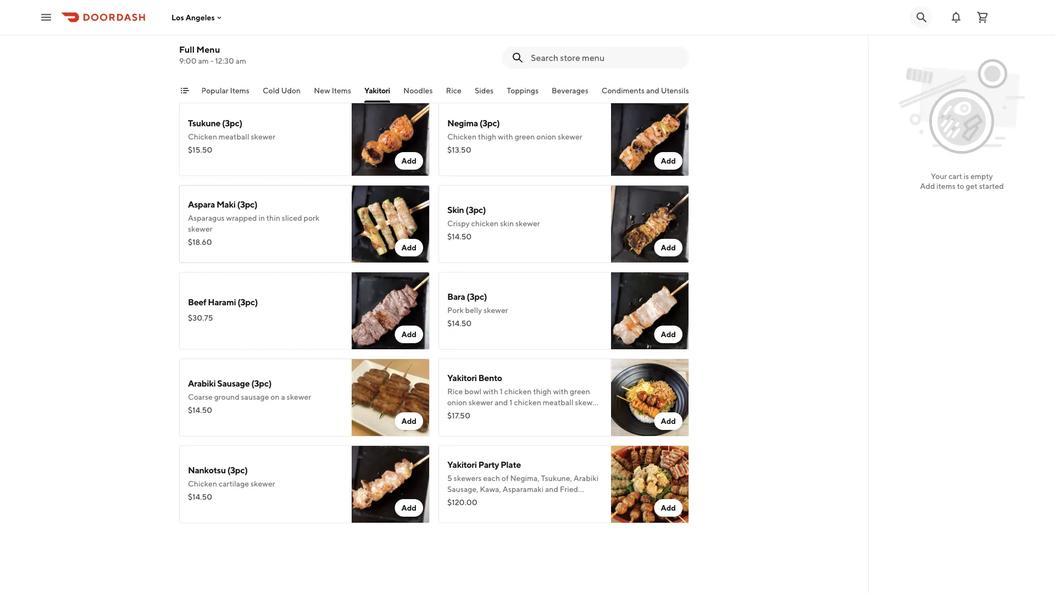 Task type: describe. For each thing, give the bounding box(es) containing it.
full menu 9:00 am - 12:30 am
[[179, 44, 246, 65]]

rice button
[[446, 85, 462, 103]]

skin (3pc) image
[[611, 185, 690, 263]]

add button for yakitori party plate
[[655, 500, 683, 517]]

skin (3pc) crispy chicken skin skewer $14.50
[[448, 205, 540, 241]]

1 inside yakitori bowl 2 chicken thigh with green onion skewer and 1 chicken meatball skewer on a bed of rice garnished with seaweed and green onions.
[[448, 51, 451, 60]]

thigh inside negima (3pc) chicken thigh with green onion skewer $13.50
[[478, 132, 497, 141]]

noodles
[[404, 86, 433, 95]]

udon
[[281, 86, 301, 95]]

meatball inside tsukune (3pc) chicken meatball skewer $15.50
[[219, 132, 249, 141]]

1 vertical spatial rice
[[446, 86, 462, 95]]

bara (3pc) image
[[611, 272, 690, 350]]

toppings
[[507, 86, 539, 95]]

nankotsu
[[188, 465, 226, 476]]

green inside negima (3pc) chicken thigh with green onion skewer $13.50
[[515, 132, 535, 141]]

meatball,
[[217, 51, 249, 60]]

and right minced
[[578, 409, 592, 418]]

1 horizontal spatial 1
[[500, 387, 503, 396]]

get
[[966, 182, 978, 191]]

arabiki inside yakitori party plate 5 skewers each of negima, tsukune, arabiki sausage, kawa, asparamaki and fried chicken
[[574, 474, 599, 483]]

negima 3pc & tsukune 3pc set 3 each of chicken thigh with green onion and chicken meatball, great to pair with some beer
[[188, 26, 343, 71]]

maki
[[217, 199, 236, 210]]

onion inside negima 3pc & tsukune 3pc set 3 each of chicken thigh with green onion and chicken meatball, great to pair with some beer
[[308, 40, 328, 49]]

chicken for negima
[[448, 132, 477, 141]]

onion inside negima (3pc) chicken thigh with green onion skewer $13.50
[[537, 132, 557, 141]]

yakitori bento rice bowl with 1 chicken thigh with green onion skewer and 1 chicken meatball skewer on a bed of seasoned minced chicken and shredded egg over rice.
[[448, 373, 600, 429]]

thigh inside negima 3pc & tsukune 3pc set 3 each of chicken thigh with green onion and chicken meatball, great to pair with some beer
[[250, 40, 268, 49]]

popular
[[201, 86, 229, 95]]

a inside yakitori bento rice bowl with 1 chicken thigh with green onion skewer and 1 chicken meatball skewer on a bed of seasoned minced chicken and shredded egg over rice.
[[458, 409, 462, 418]]

chicken inside the skin (3pc) crispy chicken skin skewer $14.50
[[472, 219, 499, 228]]

bed inside yakitori bento rice bowl with 1 chicken thigh with green onion skewer and 1 chicken meatball skewer on a bed of seasoned minced chicken and shredded egg over rice.
[[464, 409, 477, 418]]

arabiki sausage (3pc) coarse ground sausage on a skewer $14.50
[[188, 379, 311, 415]]

5
[[448, 474, 452, 483]]

negima (3pc) chicken thigh with green onion skewer $13.50
[[448, 118, 583, 155]]

green inside negima 3pc & tsukune 3pc set 3 each of chicken thigh with green onion and chicken meatball, great to pair with some beer
[[287, 40, 307, 49]]

new items button
[[314, 85, 351, 103]]

sausage
[[217, 379, 250, 389]]

add for yakitori bento
[[661, 417, 676, 426]]

0 items, open order cart image
[[977, 11, 990, 24]]

yakitori bowl image
[[611, 12, 690, 90]]

utensils
[[661, 86, 689, 95]]

chicken up minced
[[514, 398, 542, 407]]

add for arabiki sausage (3pc)
[[402, 417, 417, 426]]

yakitori bento image
[[611, 359, 690, 437]]

beer
[[188, 62, 204, 71]]

show menu categories image
[[180, 86, 189, 95]]

add for yakitori party plate
[[661, 504, 676, 513]]

pork
[[304, 214, 320, 223]]

onion inside yakitori bento rice bowl with 1 chicken thigh with green onion skewer and 1 chicken meatball skewer on a bed of seasoned minced chicken and shredded egg over rice.
[[448, 398, 467, 407]]

arabiki inside arabiki sausage (3pc) coarse ground sausage on a skewer $14.50
[[188, 379, 216, 389]]

sausage
[[241, 393, 269, 402]]

yakitori for yakitori bento
[[448, 373, 477, 384]]

12:30
[[215, 56, 234, 65]]

empty
[[971, 172, 994, 181]]

over
[[497, 420, 513, 429]]

seasoned
[[488, 409, 521, 418]]

cold
[[263, 86, 280, 95]]

negima 3pc & tsukune 3pc set image
[[352, 12, 430, 90]]

tsukune inside tsukune (3pc) chicken meatball skewer $15.50
[[188, 118, 221, 128]]

full
[[179, 44, 195, 55]]

tsukune (3pc) image
[[352, 98, 430, 177]]

$13.50
[[448, 145, 472, 155]]

condiments and utensils button
[[602, 85, 689, 103]]

noodles button
[[404, 85, 433, 103]]

open menu image
[[40, 11, 53, 24]]

los angeles
[[172, 13, 215, 22]]

add for beef harami (3pc)
[[402, 330, 417, 339]]

chicken for nankotsu
[[188, 480, 217, 489]]

meatball inside yakitori bento rice bowl with 1 chicken thigh with green onion skewer and 1 chicken meatball skewer on a bed of seasoned minced chicken and shredded egg over rice.
[[543, 398, 574, 407]]

chicken for tsukune
[[188, 132, 217, 141]]

cold udon
[[263, 86, 301, 95]]

menu
[[197, 44, 220, 55]]

cold udon button
[[263, 85, 301, 103]]

sides button
[[475, 85, 494, 103]]

aspara maki (3pc) image
[[352, 185, 430, 263]]

toppings button
[[507, 85, 539, 103]]

some
[[311, 51, 330, 60]]

add inside your cart is empty add items to get started
[[921, 182, 936, 191]]

sides
[[475, 86, 494, 95]]

condiments
[[602, 86, 645, 95]]

pork
[[448, 306, 464, 315]]

ground
[[214, 393, 240, 402]]

negima (3pc) image
[[611, 98, 690, 177]]

yakitori party plate 5 skewers each of negima, tsukune, arabiki sausage, kawa, asparamaki and fried chicken
[[448, 460, 599, 505]]

chicken up beer
[[188, 51, 215, 60]]

angeles
[[186, 13, 215, 22]]

(3pc) inside arabiki sausage (3pc) coarse ground sausage on a skewer $14.50
[[251, 379, 272, 389]]

condiments and utensils
[[602, 86, 689, 95]]

and up item search search box
[[588, 40, 602, 49]]

add button for skin (3pc)
[[655, 239, 683, 257]]

$15.50
[[188, 145, 213, 155]]

beverages button
[[552, 85, 589, 103]]

$17.50
[[448, 412, 471, 421]]

coarse
[[188, 393, 213, 402]]

add button for arabiki sausage (3pc)
[[395, 413, 423, 431]]

1 am from the left
[[198, 56, 209, 65]]

chicken up the meatball, at left
[[221, 40, 248, 49]]

tsukune,
[[541, 474, 572, 483]]

skewers
[[454, 474, 482, 483]]

add button for bara (3pc)
[[655, 326, 683, 344]]

(3pc) inside bara (3pc) pork belly skewer $14.50
[[467, 292, 487, 302]]

party
[[479, 460, 499, 470]]

-
[[210, 56, 214, 65]]

bara (3pc) pork belly skewer $14.50
[[448, 292, 509, 328]]

nankotsu (3pc) image
[[352, 446, 430, 524]]

add button for beef harami (3pc)
[[395, 326, 423, 344]]

2 horizontal spatial 1
[[510, 398, 513, 407]]

yakitori party plate image
[[611, 446, 690, 524]]

add for nankotsu (3pc)
[[402, 504, 417, 513]]

your
[[932, 172, 948, 181]]

$14.50 inside bara (3pc) pork belly skewer $14.50
[[448, 319, 472, 328]]

of inside negima 3pc & tsukune 3pc set 3 each of chicken thigh with green onion and chicken meatball, great to pair with some beer
[[212, 40, 220, 49]]

rice.
[[514, 420, 529, 429]]

nankotsu (3pc) chicken cartilage skewer $14.50
[[188, 465, 275, 502]]

your cart is empty add items to get started
[[921, 172, 1005, 191]]

$14.50 inside arabiki sausage (3pc) coarse ground sausage on a skewer $14.50
[[188, 406, 212, 415]]

sliced
[[282, 214, 302, 223]]

on inside arabiki sausage (3pc) coarse ground sausage on a skewer $14.50
[[271, 393, 280, 402]]

items
[[937, 182, 956, 191]]

skewer inside negima (3pc) chicken thigh with green onion skewer $13.50
[[558, 132, 583, 141]]

fried
[[560, 485, 579, 494]]

negima for negima 3pc & tsukune 3pc set
[[188, 26, 219, 36]]

yakitori bowl 2 chicken thigh with green onion skewer and 1 chicken meatball skewer on a bed of rice garnished with seaweed and green onions.
[[448, 26, 602, 71]]

chicken up "garnished"
[[452, 51, 479, 60]]

onion inside yakitori bowl 2 chicken thigh with green onion skewer and 1 chicken meatball skewer on a bed of rice garnished with seaweed and green onions.
[[541, 40, 561, 49]]

beef harami (3pc)
[[188, 297, 258, 308]]

green inside yakitori bento rice bowl with 1 chicken thigh with green onion skewer and 1 chicken meatball skewer on a bed of seasoned minced chicken and shredded egg over rice.
[[570, 387, 590, 396]]

popular items button
[[201, 85, 250, 103]]

crispy
[[448, 219, 470, 228]]

beef harami (3pc) image
[[352, 272, 430, 350]]

beef
[[188, 297, 206, 308]]

tsukune inside negima 3pc & tsukune 3pc set 3 each of chicken thigh with green onion and chicken meatball, great to pair with some beer
[[243, 26, 276, 36]]

items for new items
[[332, 86, 351, 95]]

los angeles button
[[172, 13, 224, 22]]

yakitori left noodles
[[365, 86, 390, 95]]

add button for nankotsu (3pc)
[[395, 500, 423, 517]]

$30.75
[[188, 314, 213, 323]]



Task type: locate. For each thing, give the bounding box(es) containing it.
and up 'some'
[[330, 40, 343, 49]]

(3pc) right skin
[[466, 205, 486, 215]]

onion
[[308, 40, 328, 49], [541, 40, 561, 49], [537, 132, 557, 141], [448, 398, 467, 407]]

and down "tsukune,"
[[545, 485, 559, 494]]

0 vertical spatial a
[[550, 51, 554, 60]]

thigh inside yakitori bento rice bowl with 1 chicken thigh with green onion skewer and 1 chicken meatball skewer on a bed of seasoned minced chicken and shredded egg over rice.
[[533, 387, 552, 396]]

cart
[[949, 172, 963, 181]]

belly
[[465, 306, 482, 315]]

new
[[314, 86, 330, 95]]

of up -
[[212, 40, 220, 49]]

arabiki
[[188, 379, 216, 389], [574, 474, 599, 483]]

1 horizontal spatial on
[[448, 409, 457, 418]]

2 horizontal spatial meatball
[[543, 398, 574, 407]]

popular items
[[201, 86, 250, 95]]

yakitori for yakitori bowl
[[448, 26, 477, 36]]

rice down "garnished"
[[446, 86, 462, 95]]

kawa,
[[480, 485, 501, 494]]

onion up $17.50
[[448, 398, 467, 407]]

0 horizontal spatial 1
[[448, 51, 451, 60]]

and up seasoned
[[495, 398, 508, 407]]

each
[[194, 40, 211, 49], [483, 474, 500, 483]]

negima
[[188, 26, 219, 36], [448, 118, 478, 128]]

thigh up minced
[[533, 387, 552, 396]]

2 vertical spatial 1
[[510, 398, 513, 407]]

minced
[[522, 409, 548, 418]]

negima inside negima 3pc & tsukune 3pc set 3 each of chicken thigh with green onion and chicken meatball, great to pair with some beer
[[188, 26, 219, 36]]

add button for aspara maki (3pc)
[[395, 239, 423, 257]]

asparamaki
[[503, 485, 544, 494]]

skewer inside tsukune (3pc) chicken meatball skewer $15.50
[[251, 132, 276, 141]]

yakitori up 2
[[448, 26, 477, 36]]

1 horizontal spatial a
[[458, 409, 462, 418]]

$28.00
[[188, 64, 214, 73]]

1 vertical spatial meatball
[[219, 132, 249, 141]]

0 horizontal spatial tsukune
[[188, 118, 221, 128]]

(3pc) down popular items 'button'
[[222, 118, 242, 128]]

sausage,
[[448, 485, 479, 494]]

garnished
[[448, 62, 482, 71]]

0 vertical spatial each
[[194, 40, 211, 49]]

each inside yakitori party plate 5 skewers each of negima, tsukune, arabiki sausage, kawa, asparamaki and fried chicken
[[483, 474, 500, 483]]

meatball up minced
[[543, 398, 574, 407]]

3pc left the &
[[220, 26, 235, 36]]

1 vertical spatial to
[[958, 182, 965, 191]]

0 horizontal spatial am
[[198, 56, 209, 65]]

1 horizontal spatial am
[[236, 56, 246, 65]]

bento
[[479, 373, 502, 384]]

and inside yakitori party plate 5 skewers each of negima, tsukune, arabiki sausage, kawa, asparamaki and fried chicken
[[545, 485, 559, 494]]

1 vertical spatial tsukune
[[188, 118, 221, 128]]

1 horizontal spatial tsukune
[[243, 26, 276, 36]]

green
[[287, 40, 307, 49], [519, 40, 539, 49], [548, 62, 568, 71], [515, 132, 535, 141], [570, 387, 590, 396]]

chicken
[[188, 132, 217, 141], [448, 132, 477, 141], [188, 480, 217, 489], [448, 496, 477, 505]]

aspara
[[188, 199, 215, 210]]

add for aspara maki (3pc)
[[402, 243, 417, 252]]

meatball inside yakitori bowl 2 chicken thigh with green onion skewer and 1 chicken meatball skewer on a bed of rice garnished with seaweed and green onions.
[[481, 51, 512, 60]]

on inside yakitori bento rice bowl with 1 chicken thigh with green onion skewer and 1 chicken meatball skewer on a bed of seasoned minced chicken and shredded egg over rice.
[[448, 409, 457, 418]]

to left pair
[[271, 51, 278, 60]]

1 horizontal spatial arabiki
[[574, 474, 599, 483]]

add
[[402, 156, 417, 166], [661, 156, 676, 166], [921, 182, 936, 191], [402, 243, 417, 252], [661, 243, 676, 252], [402, 330, 417, 339], [661, 330, 676, 339], [402, 417, 417, 426], [661, 417, 676, 426], [402, 504, 417, 513], [661, 504, 676, 513]]

chicken up $15.50
[[188, 132, 217, 141]]

0 horizontal spatial each
[[194, 40, 211, 49]]

0 vertical spatial bed
[[555, 51, 569, 60]]

0 horizontal spatial 3pc
[[220, 26, 235, 36]]

2 3pc from the left
[[277, 26, 292, 36]]

yakitori inside yakitori bento rice bowl with 1 chicken thigh with green onion skewer and 1 chicken meatball skewer on a bed of seasoned minced chicken and shredded egg over rice.
[[448, 373, 477, 384]]

tsukune
[[243, 26, 276, 36], [188, 118, 221, 128]]

add button for tsukune (3pc)
[[395, 152, 423, 170]]

(3pc) up cartilage
[[227, 465, 248, 476]]

and left utensils
[[647, 86, 660, 95]]

$14.50 down pork
[[448, 319, 472, 328]]

and inside negima 3pc & tsukune 3pc set 3 each of chicken thigh with green onion and chicken meatball, great to pair with some beer
[[330, 40, 343, 49]]

to
[[271, 51, 278, 60], [958, 182, 965, 191]]

1 up seasoned
[[510, 398, 513, 407]]

add for tsukune (3pc)
[[402, 156, 417, 166]]

1 horizontal spatial items
[[332, 86, 351, 95]]

onion up beverages
[[541, 40, 561, 49]]

each up kawa,
[[483, 474, 500, 483]]

yakitori up "bowl"
[[448, 373, 477, 384]]

0 horizontal spatial arabiki
[[188, 379, 216, 389]]

skin
[[500, 219, 514, 228]]

arabiki sausage (3pc) image
[[352, 359, 430, 437]]

los
[[172, 13, 184, 22]]

$14.50 down the 'nankotsu' at the left of the page
[[188, 493, 212, 502]]

asparagus
[[188, 214, 225, 223]]

add for bara (3pc)
[[661, 330, 676, 339]]

&
[[236, 26, 242, 36]]

chicken left skin
[[472, 219, 499, 228]]

0 vertical spatial meatball
[[481, 51, 512, 60]]

items right new
[[332, 86, 351, 95]]

of up egg in the bottom left of the page
[[479, 409, 486, 418]]

each right 3
[[194, 40, 211, 49]]

skin
[[448, 205, 464, 215]]

add button for yakitori bento
[[655, 413, 683, 431]]

is
[[964, 172, 970, 181]]

thin
[[267, 214, 280, 223]]

chicken down sausage,
[[448, 496, 477, 505]]

to left the get
[[958, 182, 965, 191]]

0 vertical spatial rice
[[579, 51, 595, 60]]

skewer inside nankotsu (3pc) chicken cartilage skewer $14.50
[[251, 480, 275, 489]]

add for negima (3pc)
[[661, 156, 676, 166]]

a
[[550, 51, 554, 60], [281, 393, 285, 402], [458, 409, 462, 418]]

bed inside yakitori bowl 2 chicken thigh with green onion skewer and 1 chicken meatball skewer on a bed of rice garnished with seaweed and green onions.
[[555, 51, 569, 60]]

items right popular
[[230, 86, 250, 95]]

tsukune up $15.50
[[188, 118, 221, 128]]

egg
[[482, 420, 496, 429]]

a inside arabiki sausage (3pc) coarse ground sausage on a skewer $14.50
[[281, 393, 285, 402]]

1 vertical spatial bed
[[464, 409, 477, 418]]

0 vertical spatial arabiki
[[188, 379, 216, 389]]

chicken inside nankotsu (3pc) chicken cartilage skewer $14.50
[[188, 480, 217, 489]]

bara
[[448, 292, 465, 302]]

am left -
[[198, 56, 209, 65]]

0 horizontal spatial meatball
[[219, 132, 249, 141]]

skewer inside arabiki sausage (3pc) coarse ground sausage on a skewer $14.50
[[287, 393, 311, 402]]

of
[[212, 40, 220, 49], [571, 51, 578, 60], [479, 409, 486, 418], [502, 474, 509, 483]]

0 vertical spatial on
[[539, 51, 548, 60]]

3
[[188, 40, 192, 49]]

$18.60
[[188, 238, 212, 247]]

chicken down the 'nankotsu' at the left of the page
[[188, 480, 217, 489]]

2 items from the left
[[332, 86, 351, 95]]

(3pc) inside negima (3pc) chicken thigh with green onion skewer $13.50
[[480, 118, 500, 128]]

great
[[251, 51, 269, 60]]

1 horizontal spatial to
[[958, 182, 965, 191]]

in
[[259, 214, 265, 223]]

(3pc) up wrapped
[[237, 199, 258, 210]]

thigh down sides button at the left top of the page
[[478, 132, 497, 141]]

(3pc)
[[222, 118, 242, 128], [480, 118, 500, 128], [237, 199, 258, 210], [466, 205, 486, 215], [467, 292, 487, 302], [238, 297, 258, 308], [251, 379, 272, 389], [227, 465, 248, 476]]

chicken inside yakitori party plate 5 skewers each of negima, tsukune, arabiki sausage, kawa, asparamaki and fried chicken
[[448, 496, 477, 505]]

0 vertical spatial to
[[271, 51, 278, 60]]

2 vertical spatial meatball
[[543, 398, 574, 407]]

add button for negima (3pc)
[[655, 152, 683, 170]]

onion down beverages button
[[537, 132, 557, 141]]

add for skin (3pc)
[[661, 243, 676, 252]]

a inside yakitori bowl 2 chicken thigh with green onion skewer and 1 chicken meatball skewer on a bed of rice garnished with seaweed and green onions.
[[550, 51, 554, 60]]

bed up beverages
[[555, 51, 569, 60]]

(3pc) inside tsukune (3pc) chicken meatball skewer $15.50
[[222, 118, 242, 128]]

bed up shredded
[[464, 409, 477, 418]]

1 3pc from the left
[[220, 26, 235, 36]]

negima,
[[511, 474, 540, 483]]

yakitori inside yakitori party plate 5 skewers each of negima, tsukune, arabiki sausage, kawa, asparamaki and fried chicken
[[448, 460, 477, 470]]

yakitori up skewers
[[448, 460, 477, 470]]

(3pc) inside the skin (3pc) crispy chicken skin skewer $14.50
[[466, 205, 486, 215]]

a up shredded
[[458, 409, 462, 418]]

1 horizontal spatial negima
[[448, 118, 478, 128]]

seaweed
[[500, 62, 531, 71]]

arabiki up coarse
[[188, 379, 216, 389]]

1 items from the left
[[230, 86, 250, 95]]

chicken right 2
[[453, 40, 481, 49]]

notification bell image
[[950, 11, 963, 24]]

skewer inside bara (3pc) pork belly skewer $14.50
[[484, 306, 509, 315]]

1 down 2
[[448, 51, 451, 60]]

2 vertical spatial rice
[[448, 387, 463, 396]]

1 vertical spatial negima
[[448, 118, 478, 128]]

0 horizontal spatial items
[[230, 86, 250, 95]]

aspara maki (3pc) asparagus wrapped in thin sliced pork skewer $18.60
[[188, 199, 320, 247]]

1 vertical spatial 1
[[500, 387, 503, 396]]

(3pc) down sides button at the left top of the page
[[480, 118, 500, 128]]

negima for negima (3pc)
[[448, 118, 478, 128]]

cartilage
[[219, 480, 249, 489]]

2
[[448, 40, 452, 49]]

meatball down popular items 'button'
[[219, 132, 249, 141]]

new items
[[314, 86, 351, 95]]

skewer inside the skin (3pc) crispy chicken skin skewer $14.50
[[516, 219, 540, 228]]

tsukune right the &
[[243, 26, 276, 36]]

onion up 'some'
[[308, 40, 328, 49]]

1 vertical spatial a
[[281, 393, 285, 402]]

tsukune (3pc) chicken meatball skewer $15.50
[[188, 118, 276, 155]]

and inside button
[[647, 86, 660, 95]]

$14.50 down crispy
[[448, 232, 472, 241]]

of inside yakitori party plate 5 skewers each of negima, tsukune, arabiki sausage, kawa, asparamaki and fried chicken
[[502, 474, 509, 483]]

thigh up great on the left top
[[250, 40, 268, 49]]

negima up $13.50
[[448, 118, 478, 128]]

2 vertical spatial on
[[448, 409, 457, 418]]

1 vertical spatial each
[[483, 474, 500, 483]]

0 horizontal spatial bed
[[464, 409, 477, 418]]

yakitori inside yakitori bowl 2 chicken thigh with green onion skewer and 1 chicken meatball skewer on a bed of rice garnished with seaweed and green onions.
[[448, 26, 477, 36]]

thigh inside yakitori bowl 2 chicken thigh with green onion skewer and 1 chicken meatball skewer on a bed of rice garnished with seaweed and green onions.
[[482, 40, 501, 49]]

(3pc) up belly
[[467, 292, 487, 302]]

0 horizontal spatial to
[[271, 51, 278, 60]]

skewer inside aspara maki (3pc) asparagus wrapped in thin sliced pork skewer $18.60
[[188, 225, 213, 234]]

negima inside negima (3pc) chicken thigh with green onion skewer $13.50
[[448, 118, 478, 128]]

Item Search search field
[[531, 52, 681, 64]]

bowl
[[479, 26, 498, 36]]

rice left "bowl"
[[448, 387, 463, 396]]

of up onions.
[[571, 51, 578, 60]]

0 vertical spatial 1
[[448, 51, 451, 60]]

$14.50 down coarse
[[188, 406, 212, 415]]

negima down angeles
[[188, 26, 219, 36]]

wrapped
[[226, 214, 257, 223]]

0 vertical spatial tsukune
[[243, 26, 276, 36]]

1 vertical spatial arabiki
[[574, 474, 599, 483]]

0 horizontal spatial a
[[281, 393, 285, 402]]

1 horizontal spatial each
[[483, 474, 500, 483]]

with inside negima (3pc) chicken thigh with green onion skewer $13.50
[[498, 132, 514, 141]]

thigh down bowl
[[482, 40, 501, 49]]

to inside negima 3pc & tsukune 3pc set 3 each of chicken thigh with green onion and chicken meatball, great to pair with some beer
[[271, 51, 278, 60]]

9:00
[[179, 56, 197, 65]]

$14.50 inside the skin (3pc) crispy chicken skin skewer $14.50
[[448, 232, 472, 241]]

items for popular items
[[230, 86, 250, 95]]

1 vertical spatial on
[[271, 393, 280, 402]]

1 down bento
[[500, 387, 503, 396]]

chicken inside tsukune (3pc) chicken meatball skewer $15.50
[[188, 132, 217, 141]]

0 horizontal spatial negima
[[188, 26, 219, 36]]

(3pc) inside aspara maki (3pc) asparagus wrapped in thin sliced pork skewer $18.60
[[237, 199, 258, 210]]

2 am from the left
[[236, 56, 246, 65]]

(3pc) inside nankotsu (3pc) chicken cartilage skewer $14.50
[[227, 465, 248, 476]]

chicken up $13.50
[[448, 132, 477, 141]]

beverages
[[552, 86, 589, 95]]

2 horizontal spatial a
[[550, 51, 554, 60]]

a up beverages
[[550, 51, 554, 60]]

each inside negima 3pc & tsukune 3pc set 3 each of chicken thigh with green onion and chicken meatball, great to pair with some beer
[[194, 40, 211, 49]]

chicken right minced
[[550, 409, 577, 418]]

with
[[270, 40, 285, 49], [502, 40, 518, 49], [295, 51, 310, 60], [484, 62, 499, 71], [498, 132, 514, 141], [483, 387, 499, 396], [553, 387, 569, 396]]

2 vertical spatial a
[[458, 409, 462, 418]]

started
[[980, 182, 1005, 191]]

2 horizontal spatial on
[[539, 51, 548, 60]]

a right 'sausage'
[[281, 393, 285, 402]]

shredded
[[448, 420, 481, 429]]

plate
[[501, 460, 521, 470]]

skewer
[[562, 40, 587, 49], [513, 51, 538, 60], [251, 132, 276, 141], [558, 132, 583, 141], [516, 219, 540, 228], [188, 225, 213, 234], [484, 306, 509, 315], [287, 393, 311, 402], [469, 398, 494, 407], [575, 398, 600, 407], [251, 480, 275, 489]]

0 horizontal spatial on
[[271, 393, 280, 402]]

(3pc) up 'sausage'
[[251, 379, 272, 389]]

of inside yakitori bowl 2 chicken thigh with green onion skewer and 1 chicken meatball skewer on a bed of rice garnished with seaweed and green onions.
[[571, 51, 578, 60]]

(3pc) right harami
[[238, 297, 258, 308]]

set
[[293, 26, 306, 36]]

arabiki up fried on the bottom right of the page
[[574, 474, 599, 483]]

$14.50 inside nankotsu (3pc) chicken cartilage skewer $14.50
[[188, 493, 212, 502]]

chicken up seasoned
[[505, 387, 532, 396]]

1 horizontal spatial 3pc
[[277, 26, 292, 36]]

0 vertical spatial negima
[[188, 26, 219, 36]]

to inside your cart is empty add items to get started
[[958, 182, 965, 191]]

bed
[[555, 51, 569, 60], [464, 409, 477, 418]]

harami
[[208, 297, 236, 308]]

meatball up seaweed
[[481, 51, 512, 60]]

and right seaweed
[[533, 62, 546, 71]]

yakitori for yakitori party plate
[[448, 460, 477, 470]]

rice up onions.
[[579, 51, 595, 60]]

add button
[[395, 152, 423, 170], [655, 152, 683, 170], [395, 239, 423, 257], [655, 239, 683, 257], [395, 326, 423, 344], [655, 326, 683, 344], [395, 413, 423, 431], [655, 413, 683, 431], [395, 500, 423, 517], [655, 500, 683, 517]]

bowl
[[465, 387, 482, 396]]

on inside yakitori bowl 2 chicken thigh with green onion skewer and 1 chicken meatball skewer on a bed of rice garnished with seaweed and green onions.
[[539, 51, 548, 60]]

pair
[[280, 51, 293, 60]]

thigh
[[250, 40, 268, 49], [482, 40, 501, 49], [478, 132, 497, 141], [533, 387, 552, 396]]

of down the plate
[[502, 474, 509, 483]]

am right 12:30
[[236, 56, 246, 65]]

1 horizontal spatial bed
[[555, 51, 569, 60]]

1 horizontal spatial meatball
[[481, 51, 512, 60]]

3pc left set
[[277, 26, 292, 36]]

1
[[448, 51, 451, 60], [500, 387, 503, 396], [510, 398, 513, 407]]

3pc
[[220, 26, 235, 36], [277, 26, 292, 36]]

chicken inside negima (3pc) chicken thigh with green onion skewer $13.50
[[448, 132, 477, 141]]

of inside yakitori bento rice bowl with 1 chicken thigh with green onion skewer and 1 chicken meatball skewer on a bed of seasoned minced chicken and shredded egg over rice.
[[479, 409, 486, 418]]

rice inside yakitori bento rice bowl with 1 chicken thigh with green onion skewer and 1 chicken meatball skewer on a bed of seasoned minced chicken and shredded egg over rice.
[[448, 387, 463, 396]]

rice inside yakitori bowl 2 chicken thigh with green onion skewer and 1 chicken meatball skewer on a bed of rice garnished with seaweed and green onions.
[[579, 51, 595, 60]]



Task type: vqa. For each thing, say whether or not it's contained in the screenshot.
SOUP
no



